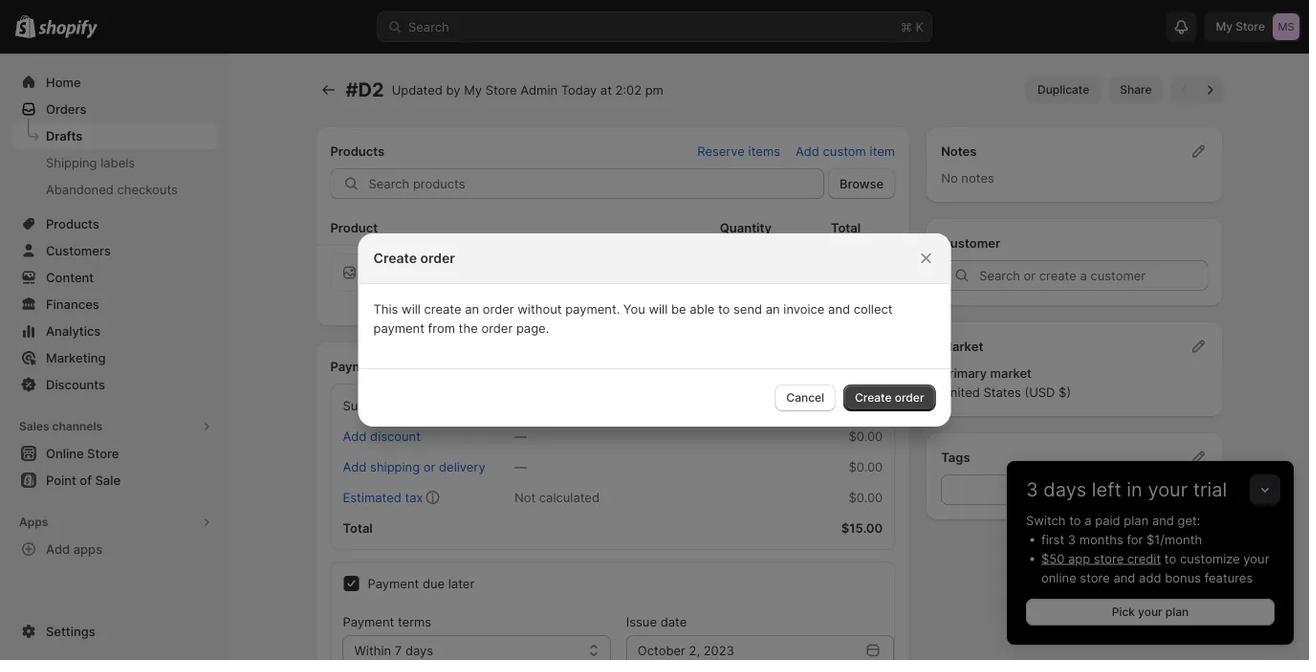 Task type: vqa. For each thing, say whether or not it's contained in the screenshot.
Analytics
no



Task type: describe. For each thing, give the bounding box(es) containing it.
customer
[[942, 235, 1001, 250]]

#d2 updated by my store admin today at 2:02 pm
[[346, 78, 664, 101]]

home link
[[11, 69, 218, 96]]

create order button
[[844, 385, 936, 411]]

reserve
[[698, 144, 745, 158]]

⌘ k
[[901, 19, 924, 34]]

and for to
[[1114, 570, 1136, 585]]

drafts
[[46, 128, 83, 143]]

add shipping or delivery button
[[331, 453, 497, 480]]

$50 app store credit
[[1042, 551, 1162, 566]]

discounts link
[[11, 371, 218, 398]]

3 $0.00 from the top
[[849, 490, 883, 505]]

add custom item button
[[784, 138, 907, 165]]

updated
[[392, 83, 443, 97]]

switch to a paid plan and get:
[[1027, 513, 1201, 528]]

k
[[916, 19, 924, 34]]

this will create an order without payment. you will be able to send an invoice and collect payment from the order page.
[[374, 301, 893, 335]]

labels
[[101, 155, 135, 170]]

my
[[464, 83, 482, 97]]

or
[[424, 459, 436, 474]]

add discount
[[343, 429, 421, 443]]

(usd
[[1025, 385, 1056, 399]]

able
[[690, 301, 715, 316]]

0 vertical spatial create
[[374, 250, 417, 266]]

browse
[[840, 176, 884, 191]]

this
[[374, 301, 398, 316]]

orders link
[[11, 96, 218, 122]]

shirt
[[393, 255, 419, 270]]

payment for payment
[[331, 359, 383, 374]]

payment.
[[566, 301, 620, 316]]

pick
[[1112, 605, 1136, 619]]

settings link
[[11, 618, 218, 645]]

product
[[331, 220, 378, 235]]

pm
[[645, 83, 664, 97]]

order right "shirt"
[[420, 250, 455, 266]]

send
[[734, 301, 763, 316]]

to inside this will create an order without payment. you will be able to send an invoice and collect payment from the order page.
[[718, 301, 730, 316]]

3 inside 3 days left in your trial dropdown button
[[1027, 478, 1039, 501]]

first
[[1042, 532, 1065, 547]]

store
[[486, 83, 517, 97]]

not
[[515, 490, 536, 505]]

from
[[428, 320, 455, 335]]

share
[[1121, 83, 1152, 97]]

add apps
[[46, 541, 102, 556]]

payment terms
[[343, 614, 432, 629]]

products
[[331, 144, 385, 158]]

issue
[[626, 614, 657, 629]]

shipping
[[46, 155, 97, 170]]

app
[[1069, 551, 1091, 566]]

order right the
[[482, 320, 513, 335]]

payment for payment terms
[[343, 614, 394, 629]]

$15.00 button
[[369, 288, 431, 315]]

days inside dropdown button
[[1044, 478, 1087, 501]]

credit
[[1128, 551, 1162, 566]]

2 will from the left
[[649, 301, 668, 316]]

payment for payment due later
[[368, 576, 419, 591]]

your inside to customize your online store and add bonus features
[[1244, 551, 1270, 566]]

your inside 3 days left in your trial dropdown button
[[1148, 478, 1188, 501]]

settings
[[46, 624, 95, 639]]

shipping labels
[[46, 155, 135, 170]]

2 an from the left
[[766, 301, 780, 316]]

3 days left in your trial element
[[1007, 511, 1294, 645]]

— for add shipping or delivery
[[515, 459, 527, 474]]

1 will from the left
[[402, 301, 421, 316]]

be
[[672, 301, 687, 316]]

create order dialog
[[0, 233, 1310, 427]]

left
[[1092, 478, 1122, 501]]

not calculated
[[515, 490, 600, 505]]

your inside 'pick your plan' 'link'
[[1139, 605, 1163, 619]]

$0.00 for add discount
[[849, 429, 883, 443]]

store inside to customize your online store and add bonus features
[[1080, 570, 1111, 585]]

page.
[[517, 320, 549, 335]]

order inside button
[[895, 391, 925, 405]]

and inside this will create an order without payment. you will be able to send an invoice and collect payment from the order page.
[[829, 301, 851, 316]]

shopify image
[[38, 20, 98, 39]]

create
[[424, 301, 462, 316]]

united
[[942, 385, 980, 399]]

paid
[[1096, 513, 1121, 528]]

$1/month
[[1147, 532, 1203, 547]]

2:02
[[616, 83, 642, 97]]

cancel
[[787, 391, 825, 405]]

$15.00 inside button
[[380, 294, 420, 309]]

home
[[46, 75, 81, 89]]

add discount button
[[331, 423, 432, 450]]

quantity
[[720, 220, 772, 235]]

0 vertical spatial store
[[1094, 551, 1124, 566]]

bonus
[[1165, 570, 1202, 585]]

create order inside button
[[855, 391, 925, 405]]

collect
[[854, 301, 893, 316]]

apps
[[19, 515, 48, 529]]

apps button
[[11, 509, 218, 536]]

add
[[1140, 570, 1162, 585]]



Task type: locate. For each thing, give the bounding box(es) containing it.
1 an from the left
[[465, 301, 479, 316]]

total down browse button
[[831, 220, 861, 235]]

0 vertical spatial payment
[[331, 359, 383, 374]]

payment due later
[[368, 576, 475, 591]]

duplicate
[[1038, 83, 1090, 97]]

0 horizontal spatial 3
[[1027, 478, 1039, 501]]

$15.00 for subtotal
[[844, 398, 883, 413]]

1 horizontal spatial create order
[[855, 391, 925, 405]]

and left collect
[[829, 301, 851, 316]]

payment up the 'within'
[[343, 614, 394, 629]]

—
[[515, 429, 527, 443], [515, 459, 527, 474]]

t-
[[380, 255, 393, 270]]

0 vertical spatial $15.00
[[380, 294, 420, 309]]

add left the shipping
[[343, 459, 367, 474]]

to left a
[[1070, 513, 1082, 528]]

2 horizontal spatial to
[[1165, 551, 1177, 566]]

t-shirt link
[[380, 255, 419, 270]]

create inside button
[[855, 391, 892, 405]]

today
[[561, 83, 597, 97]]

3
[[1027, 478, 1039, 501], [1068, 532, 1076, 547]]

0 vertical spatial create order
[[374, 250, 455, 266]]

orders
[[46, 101, 87, 116]]

0 horizontal spatial plan
[[1124, 513, 1149, 528]]

0 vertical spatial $0.00
[[849, 429, 883, 443]]

create order left united
[[855, 391, 925, 405]]

$)
[[1059, 385, 1072, 399]]

2 vertical spatial your
[[1139, 605, 1163, 619]]

1 vertical spatial your
[[1244, 551, 1270, 566]]

1 vertical spatial $15.00
[[844, 398, 883, 413]]

0 horizontal spatial total
[[343, 520, 373, 535]]

add custom item
[[796, 144, 896, 158]]

1 vertical spatial $0.00
[[849, 459, 883, 474]]

2 horizontal spatial and
[[1153, 513, 1175, 528]]

item
[[870, 144, 896, 158]]

a
[[1085, 513, 1092, 528]]

add left apps
[[46, 541, 70, 556]]

primary
[[942, 365, 987, 380]]

shipping
[[370, 459, 420, 474]]

the
[[459, 320, 478, 335]]

will up the payment
[[402, 301, 421, 316]]

get:
[[1178, 513, 1201, 528]]

market
[[991, 365, 1032, 380]]

add down subtotal
[[343, 429, 367, 443]]

$0.00 for add shipping or delivery
[[849, 459, 883, 474]]

plan
[[1124, 513, 1149, 528], [1166, 605, 1189, 619]]

0 horizontal spatial an
[[465, 301, 479, 316]]

your right pick
[[1139, 605, 1163, 619]]

features
[[1205, 570, 1253, 585]]

add for add shipping or delivery
[[343, 459, 367, 474]]

1 horizontal spatial 3
[[1068, 532, 1076, 547]]

and for switch
[[1153, 513, 1175, 528]]

date
[[661, 614, 687, 629]]

1 vertical spatial store
[[1080, 570, 1111, 585]]

3 up switch
[[1027, 478, 1039, 501]]

reserve items
[[698, 144, 781, 158]]

3 days left in your trial
[[1027, 478, 1228, 501]]

abandoned checkouts link
[[11, 176, 218, 203]]

0 vertical spatial your
[[1148, 478, 1188, 501]]

store down $50 app store credit
[[1080, 570, 1111, 585]]

your right in
[[1148, 478, 1188, 501]]

add inside button
[[796, 144, 820, 158]]

notes
[[942, 144, 977, 158]]

market
[[942, 339, 984, 354]]

plan down bonus
[[1166, 605, 1189, 619]]

0 vertical spatial 3
[[1027, 478, 1039, 501]]

to right able
[[718, 301, 730, 316]]

0 horizontal spatial and
[[829, 301, 851, 316]]

to customize your online store and add bonus features
[[1042, 551, 1270, 585]]

1 vertical spatial 3
[[1068, 532, 1076, 547]]

add for add apps
[[46, 541, 70, 556]]

1 vertical spatial to
[[1070, 513, 1082, 528]]

2 $0.00 from the top
[[849, 459, 883, 474]]

0 horizontal spatial create
[[374, 250, 417, 266]]

1 horizontal spatial and
[[1114, 570, 1136, 585]]

trial
[[1194, 478, 1228, 501]]

7
[[395, 643, 402, 658]]

2 vertical spatial $0.00
[[849, 490, 883, 505]]

t-shirt black
[[380, 255, 419, 289]]

create order up black
[[374, 250, 455, 266]]

share button
[[1109, 77, 1164, 103]]

store
[[1094, 551, 1124, 566], [1080, 570, 1111, 585]]

an
[[465, 301, 479, 316], [766, 301, 780, 316]]

2 vertical spatial payment
[[343, 614, 394, 629]]

3 inside 3 days left in your trial element
[[1068, 532, 1076, 547]]

will left be
[[649, 301, 668, 316]]

0 horizontal spatial will
[[402, 301, 421, 316]]

reserve items button
[[686, 138, 792, 165]]

1 $0.00 from the top
[[849, 429, 883, 443]]

sales channels
[[19, 420, 102, 433]]

1 horizontal spatial create
[[855, 391, 892, 405]]

your up features
[[1244, 551, 1270, 566]]

and inside to customize your online store and add bonus features
[[1114, 570, 1136, 585]]

add for add custom item
[[796, 144, 820, 158]]

create right cancel
[[855, 391, 892, 405]]

1 horizontal spatial days
[[1044, 478, 1087, 501]]

switch
[[1027, 513, 1066, 528]]

to inside to customize your online store and add bonus features
[[1165, 551, 1177, 566]]

days right 7
[[406, 643, 433, 658]]

payment
[[331, 359, 383, 374], [368, 576, 419, 591], [343, 614, 394, 629]]

add shipping or delivery
[[343, 459, 486, 474]]

add left custom
[[796, 144, 820, 158]]

1 vertical spatial payment
[[368, 576, 419, 591]]

1 vertical spatial create
[[855, 391, 892, 405]]

to down $1/month
[[1165, 551, 1177, 566]]

search
[[409, 19, 449, 34]]

primary market united states (usd $)
[[942, 365, 1072, 399]]

1 horizontal spatial plan
[[1166, 605, 1189, 619]]

by
[[446, 83, 461, 97]]

add
[[796, 144, 820, 158], [343, 429, 367, 443], [343, 459, 367, 474], [46, 541, 70, 556]]

notes
[[962, 170, 995, 185]]

you
[[624, 301, 646, 316]]

an up the
[[465, 301, 479, 316]]

1 — from the top
[[515, 429, 527, 443]]

plan up for
[[1124, 513, 1149, 528]]

discount
[[370, 429, 421, 443]]

plan inside 'link'
[[1166, 605, 1189, 619]]

order left without
[[483, 301, 514, 316]]

1 vertical spatial plan
[[1166, 605, 1189, 619]]

later
[[448, 576, 475, 591]]

tags
[[942, 450, 971, 464]]

— for add discount
[[515, 429, 527, 443]]

sales channels button
[[11, 413, 218, 440]]

admin
[[521, 83, 558, 97]]

1 vertical spatial days
[[406, 643, 433, 658]]

$15.00 for total
[[842, 520, 883, 535]]

and up $1/month
[[1153, 513, 1175, 528]]

0 vertical spatial to
[[718, 301, 730, 316]]

total down the shipping
[[343, 520, 373, 535]]

customize
[[1180, 551, 1241, 566]]

0 horizontal spatial create order
[[374, 250, 455, 266]]

3 right first
[[1068, 532, 1076, 547]]

1 vertical spatial total
[[343, 520, 373, 535]]

1 vertical spatial —
[[515, 459, 527, 474]]

order left united
[[895, 391, 925, 405]]

checkouts
[[117, 182, 178, 197]]

abandoned
[[46, 182, 114, 197]]

0 vertical spatial —
[[515, 429, 527, 443]]

create order
[[374, 250, 455, 266], [855, 391, 925, 405]]

first 3 months for $1/month
[[1042, 532, 1203, 547]]

1 horizontal spatial an
[[766, 301, 780, 316]]

1 horizontal spatial to
[[1070, 513, 1082, 528]]

1 vertical spatial create order
[[855, 391, 925, 405]]

days up switch
[[1044, 478, 1087, 501]]

⌘
[[901, 19, 913, 34]]

1 horizontal spatial total
[[831, 220, 861, 235]]

pick your plan
[[1112, 605, 1189, 619]]

for
[[1127, 532, 1144, 547]]

0 horizontal spatial to
[[718, 301, 730, 316]]

0 vertical spatial and
[[829, 301, 851, 316]]

2 — from the top
[[515, 459, 527, 474]]

$50 app store credit link
[[1042, 551, 1162, 566]]

payment up payment terms
[[368, 576, 419, 591]]

1 vertical spatial and
[[1153, 513, 1175, 528]]

2 vertical spatial to
[[1165, 551, 1177, 566]]

sales
[[19, 420, 49, 433]]

payment
[[374, 320, 425, 335]]

2 vertical spatial and
[[1114, 570, 1136, 585]]

shipping labels link
[[11, 149, 218, 176]]

at
[[601, 83, 612, 97]]

add apps button
[[11, 536, 218, 563]]

$50
[[1042, 551, 1065, 566]]

0 vertical spatial plan
[[1124, 513, 1149, 528]]

store down months
[[1094, 551, 1124, 566]]

calculated
[[539, 490, 600, 505]]

black
[[380, 275, 412, 289]]

payment up subtotal
[[331, 359, 383, 374]]

an right send
[[766, 301, 780, 316]]

1 horizontal spatial will
[[649, 301, 668, 316]]

2 vertical spatial $15.00
[[842, 520, 883, 535]]

0 vertical spatial total
[[831, 220, 861, 235]]

and left add at the right
[[1114, 570, 1136, 585]]

apps
[[73, 541, 102, 556]]

abandoned checkouts
[[46, 182, 178, 197]]

0 vertical spatial days
[[1044, 478, 1087, 501]]

terms
[[398, 614, 432, 629]]

pick your plan link
[[1027, 599, 1275, 626]]

online
[[1042, 570, 1077, 585]]

add for add discount
[[343, 429, 367, 443]]

without
[[518, 301, 562, 316]]

cancel button
[[775, 385, 836, 411]]

create up black
[[374, 250, 417, 266]]

states
[[984, 385, 1022, 399]]

0 horizontal spatial days
[[406, 643, 433, 658]]



